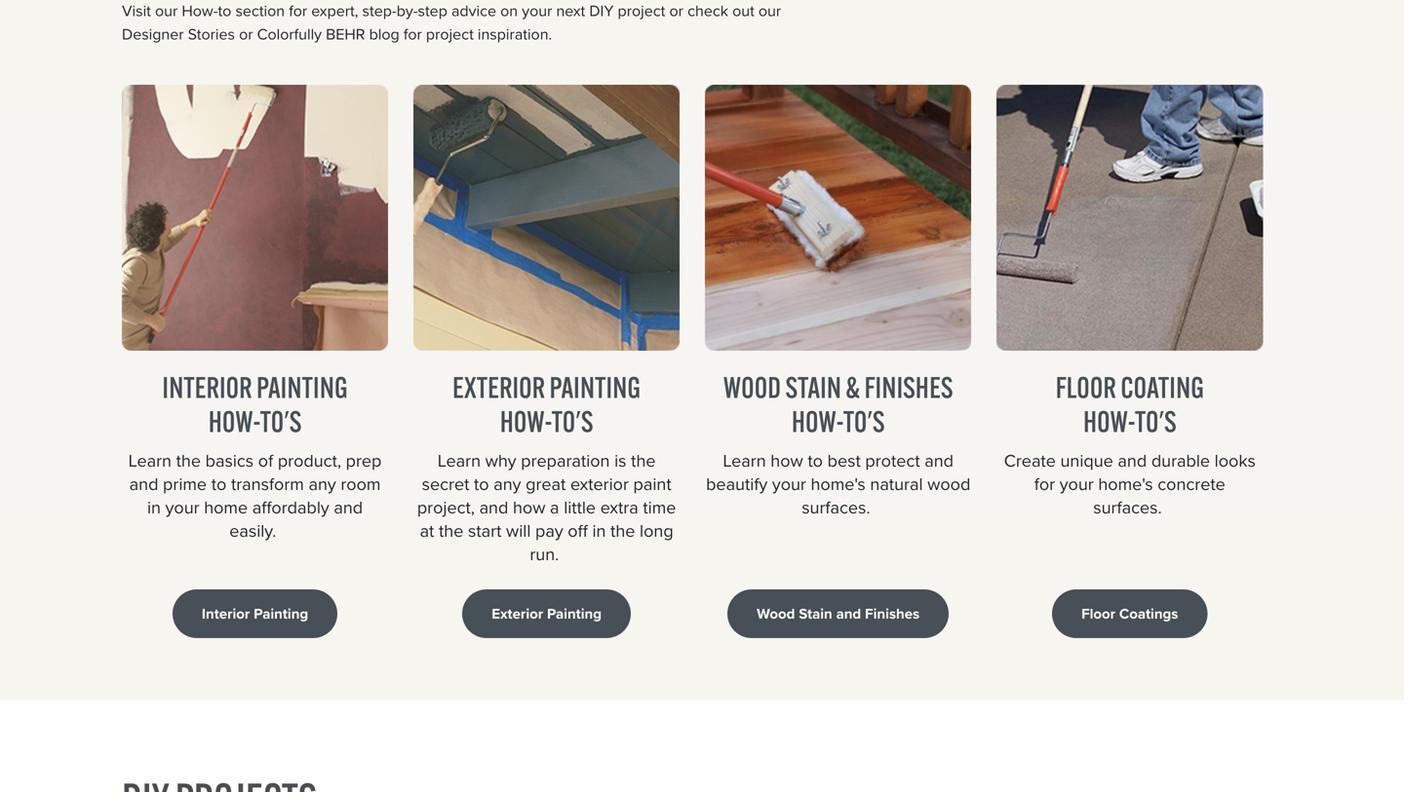 Task type: locate. For each thing, give the bounding box(es) containing it.
to left section
[[218, 0, 231, 23]]

painting for exterior
[[547, 604, 602, 625]]

0 vertical spatial how
[[771, 448, 803, 474]]

2 learn from the left
[[438, 448, 481, 474]]

4 how- from the left
[[1083, 403, 1135, 440]]

1 painting from the left
[[256, 369, 348, 406]]

how left a
[[513, 495, 546, 521]]

pay
[[535, 519, 563, 544]]

to's for interior
[[260, 403, 302, 440]]

our right out
[[759, 0, 781, 23]]

interior painting image
[[122, 85, 388, 351]]

0 horizontal spatial in
[[147, 495, 161, 521]]

0 horizontal spatial any
[[309, 472, 336, 498]]

exterior painting how-to's learn why preparation is the secret to any great exterior paint project, and how a little extra time at the start will pay off in the long run.
[[417, 369, 676, 568]]

and
[[925, 448, 954, 474], [1118, 448, 1147, 474], [129, 472, 158, 498], [334, 495, 363, 521], [479, 495, 508, 521], [836, 604, 861, 625]]

off
[[568, 519, 588, 544]]

to's up the of
[[260, 403, 302, 440]]

basics
[[205, 448, 254, 474]]

any left great
[[494, 472, 521, 498]]

1 horizontal spatial in
[[592, 519, 606, 544]]

natural
[[870, 472, 923, 498]]

our
[[155, 0, 178, 23], [759, 0, 781, 23]]

floor coatings
[[1082, 604, 1178, 625]]

the left basics
[[176, 448, 201, 474]]

designer
[[122, 23, 184, 46]]

to inside visit our how-to section for expert, step-by-step advice on your next diy project or check out our designer stories or colorfully behr blog for project inspiration.
[[218, 0, 231, 23]]

learn inside wood stain & finishes how-to's learn how to best protect and beautify your home's natural wood surfaces.
[[723, 448, 766, 474]]

any left room
[[309, 472, 336, 498]]

1 horizontal spatial home's
[[1098, 472, 1153, 498]]

or
[[669, 0, 684, 23], [239, 23, 253, 46]]

project
[[618, 0, 665, 23], [426, 23, 474, 46]]

your inside wood stain & finishes how-to's learn how to best protect and beautify your home's natural wood surfaces.
[[772, 472, 806, 498]]

exterior
[[453, 369, 545, 406]]

run.
[[530, 542, 559, 568]]

how- up basics
[[208, 403, 260, 440]]

project right "diy"
[[618, 0, 665, 23]]

1 home's from the left
[[811, 472, 866, 498]]

your right beautify
[[772, 472, 806, 498]]

how- up why
[[500, 403, 552, 440]]

our right visit
[[155, 0, 178, 23]]

0 horizontal spatial how
[[513, 495, 546, 521]]

floor
[[1082, 604, 1116, 625]]

wood
[[928, 472, 971, 498]]

the
[[176, 448, 201, 474], [631, 448, 656, 474], [439, 519, 464, 544], [611, 519, 635, 544]]

surfaces. down unique
[[1093, 495, 1162, 521]]

and right the stain
[[836, 604, 861, 625]]

2 horizontal spatial learn
[[723, 448, 766, 474]]

looks
[[1215, 448, 1256, 474]]

your
[[522, 0, 552, 23], [772, 472, 806, 498], [1060, 472, 1094, 498], [165, 495, 199, 521]]

how- inside floor coating how-to's create unique and durable looks for your home's concrete surfaces.
[[1083, 403, 1135, 440]]

to's up best
[[843, 403, 885, 440]]

learn for interior
[[128, 448, 172, 474]]

coatings
[[1119, 604, 1178, 625]]

2 home's from the left
[[1098, 472, 1153, 498]]

prep
[[346, 448, 382, 474]]

the left 'long'
[[611, 519, 635, 544]]

interior painting link
[[173, 590, 338, 639]]

0 horizontal spatial painting
[[254, 604, 308, 625]]

home's left natural
[[811, 472, 866, 498]]

1 learn from the left
[[128, 448, 172, 474]]

or left the 'check'
[[669, 0, 684, 23]]

1 any from the left
[[309, 472, 336, 498]]

painting
[[254, 604, 308, 625], [547, 604, 602, 625]]

0 horizontal spatial our
[[155, 0, 178, 23]]

painting up is
[[550, 369, 641, 406]]

blog
[[369, 23, 400, 46]]

finishes
[[864, 369, 953, 406]]

how inside the exterior painting how-to's learn why preparation is the secret to any great exterior paint project, and how a little extra time at the start will pay off in the long run.
[[513, 495, 546, 521]]

your left home
[[165, 495, 199, 521]]

to's
[[260, 403, 302, 440], [552, 403, 593, 440], [843, 403, 885, 440], [1135, 403, 1177, 440]]

how- inside wood stain & finishes how-to's learn how to best protect and beautify your home's natural wood surfaces.
[[792, 403, 843, 440]]

1 horizontal spatial learn
[[438, 448, 481, 474]]

in inside 'interior painting how-to's learn the basics of product, prep and prime to transform any room in your home affordably and easily.'
[[147, 495, 161, 521]]

0 horizontal spatial learn
[[128, 448, 172, 474]]

interior painting how-to's learn the basics of product, prep and prime to transform any room in your home affordably and easily.
[[128, 369, 382, 544]]

painting
[[256, 369, 348, 406], [550, 369, 641, 406]]

secret
[[422, 472, 469, 498]]

1 how- from the left
[[208, 403, 260, 440]]

1 horizontal spatial painting
[[547, 604, 602, 625]]

1 painting from the left
[[254, 604, 308, 625]]

1 to's from the left
[[260, 403, 302, 440]]

how-
[[208, 403, 260, 440], [500, 403, 552, 440], [792, 403, 843, 440], [1083, 403, 1135, 440]]

best
[[828, 448, 861, 474]]

project right by-
[[426, 23, 474, 46]]

painting right exterior
[[547, 604, 602, 625]]

in left prime
[[147, 495, 161, 521]]

3 learn from the left
[[723, 448, 766, 474]]

learn down wood on the right of the page
[[723, 448, 766, 474]]

for left expert,
[[289, 0, 307, 23]]

1 horizontal spatial project
[[618, 0, 665, 23]]

painting inside the exterior painting how-to's learn why preparation is the secret to any great exterior paint project, and how a little extra time at the start will pay off in the long run.
[[550, 369, 641, 406]]

and down why
[[479, 495, 508, 521]]

how- up unique
[[1083, 403, 1135, 440]]

how
[[771, 448, 803, 474], [513, 495, 546, 521]]

learn left why
[[438, 448, 481, 474]]

to inside 'interior painting how-to's learn the basics of product, prep and prime to transform any room in your home affordably and easily.'
[[211, 472, 227, 498]]

painting right interior
[[254, 604, 308, 625]]

2 how- from the left
[[500, 403, 552, 440]]

learn inside 'interior painting how-to's learn the basics of product, prep and prime to transform any room in your home affordably and easily.'
[[128, 448, 172, 474]]

the right is
[[631, 448, 656, 474]]

2 surfaces. from the left
[[1093, 495, 1162, 521]]

0 horizontal spatial home's
[[811, 472, 866, 498]]

how- up best
[[792, 403, 843, 440]]

1 horizontal spatial any
[[494, 472, 521, 498]]

0 horizontal spatial project
[[426, 23, 474, 46]]

any
[[309, 472, 336, 498], [494, 472, 521, 498]]

and inside wood stain & finishes how-to's learn how to best protect and beautify your home's natural wood surfaces.
[[925, 448, 954, 474]]

to's inside the exterior painting how-to's learn why preparation is the secret to any great exterior paint project, and how a little extra time at the start will pay off in the long run.
[[552, 403, 593, 440]]

exterior painting image
[[414, 85, 680, 351]]

home's inside floor coating how-to's create unique and durable looks for your home's concrete surfaces.
[[1098, 472, 1153, 498]]

how- inside 'interior painting how-to's learn the basics of product, prep and prime to transform any room in your home affordably and easily.'
[[208, 403, 260, 440]]

interior painting
[[202, 604, 308, 625]]

wood stain and finishes
[[757, 604, 920, 625]]

to's inside 'interior painting how-to's learn the basics of product, prep and prime to transform any room in your home affordably and easily.'
[[260, 403, 302, 440]]

to inside the exterior painting how-to's learn why preparation is the secret to any great exterior paint project, and how a little extra time at the start will pay off in the long run.
[[474, 472, 489, 498]]

in
[[147, 495, 161, 521], [592, 519, 606, 544]]

2 any from the left
[[494, 472, 521, 498]]

home's left concrete
[[1098, 472, 1153, 498]]

learn inside the exterior painting how-to's learn why preparation is the secret to any great exterior paint project, and how a little extra time at the start will pay off in the long run.
[[438, 448, 481, 474]]

how- for exterior
[[500, 403, 552, 440]]

for left unique
[[1034, 472, 1055, 498]]

1 vertical spatial how
[[513, 495, 546, 521]]

1 horizontal spatial surfaces.
[[1093, 495, 1162, 521]]

floor coating how-to's create unique and durable looks for your home's concrete surfaces.
[[1004, 369, 1256, 521]]

or right stories
[[239, 23, 253, 46]]

0 horizontal spatial painting
[[256, 369, 348, 406]]

exterior
[[570, 472, 629, 498]]

easily.
[[229, 519, 276, 544]]

protect
[[865, 448, 920, 474]]

for
[[289, 0, 307, 23], [404, 23, 422, 46], [1034, 472, 1055, 498]]

and right unique
[[1118, 448, 1147, 474]]

to inside wood stain & finishes how-to's learn how to best protect and beautify your home's natural wood surfaces.
[[808, 448, 823, 474]]

wood stain & finishes how-to's learn how to best protect and beautify your home's natural wood surfaces.
[[706, 369, 971, 521]]

your inside floor coating how-to's create unique and durable looks for your home's concrete surfaces.
[[1060, 472, 1094, 498]]

transform
[[231, 472, 304, 498]]

and right protect
[[925, 448, 954, 474]]

to left best
[[808, 448, 823, 474]]

learn left basics
[[128, 448, 172, 474]]

how right beautify
[[771, 448, 803, 474]]

painting inside 'interior painting how-to's learn the basics of product, prep and prime to transform any room in your home affordably and easily.'
[[256, 369, 348, 406]]

to's inside floor coating how-to's create unique and durable looks for your home's concrete surfaces.
[[1135, 403, 1177, 440]]

surfaces. down best
[[802, 495, 870, 521]]

painting up product,
[[256, 369, 348, 406]]

your right create
[[1060, 472, 1094, 498]]

3 to's from the left
[[843, 403, 885, 440]]

how-
[[182, 0, 218, 23]]

1 our from the left
[[155, 0, 178, 23]]

start
[[468, 519, 502, 544]]

for right blog
[[404, 23, 422, 46]]

the right at
[[439, 519, 464, 544]]

project,
[[417, 495, 475, 521]]

any inside the exterior painting how-to's learn why preparation is the secret to any great exterior paint project, and how a little extra time at the start will pay off in the long run.
[[494, 472, 521, 498]]

0 horizontal spatial surfaces.
[[802, 495, 870, 521]]

how- inside the exterior painting how-to's learn why preparation is the secret to any great exterior paint project, and how a little extra time at the start will pay off in the long run.
[[500, 403, 552, 440]]

room
[[341, 472, 381, 498]]

1 surfaces. from the left
[[802, 495, 870, 521]]

inspiration.
[[478, 23, 552, 46]]

to right secret
[[474, 472, 489, 498]]

4 to's from the left
[[1135, 403, 1177, 440]]

2 painting from the left
[[547, 604, 602, 625]]

a
[[550, 495, 559, 521]]

1 horizontal spatial how
[[771, 448, 803, 474]]

home's
[[811, 472, 866, 498], [1098, 472, 1153, 498]]

home
[[204, 495, 248, 521]]

2 to's from the left
[[552, 403, 593, 440]]

to
[[218, 0, 231, 23], [808, 448, 823, 474], [211, 472, 227, 498], [474, 472, 489, 498]]

3 how- from the left
[[792, 403, 843, 440]]

surfaces.
[[802, 495, 870, 521], [1093, 495, 1162, 521]]

step
[[418, 0, 447, 23]]

in right off
[[592, 519, 606, 544]]

1 horizontal spatial our
[[759, 0, 781, 23]]

to's up the preparation
[[552, 403, 593, 440]]

any inside 'interior painting how-to's learn the basics of product, prep and prime to transform any room in your home affordably and easily.'
[[309, 472, 336, 498]]

your right "on"
[[522, 0, 552, 23]]

and inside the exterior painting how-to's learn why preparation is the secret to any great exterior paint project, and how a little extra time at the start will pay off in the long run.
[[479, 495, 508, 521]]

prime
[[163, 472, 207, 498]]

learn
[[128, 448, 172, 474], [438, 448, 481, 474], [723, 448, 766, 474]]

2 painting from the left
[[550, 369, 641, 406]]

exterior painting
[[492, 604, 602, 625]]

to right prime
[[211, 472, 227, 498]]

to's up durable
[[1135, 403, 1177, 440]]

1 horizontal spatial painting
[[550, 369, 641, 406]]

2 horizontal spatial for
[[1034, 472, 1055, 498]]



Task type: vqa. For each thing, say whether or not it's contained in the screenshot.


Task type: describe. For each thing, give the bounding box(es) containing it.
paint
[[633, 472, 672, 498]]

long
[[640, 519, 674, 544]]

step-
[[362, 0, 397, 23]]

stories
[[188, 23, 235, 46]]

advice
[[452, 0, 496, 23]]

surfaces. inside wood stain & finishes how-to's learn how to best protect and beautify your home's natural wood surfaces.
[[802, 495, 870, 521]]

out
[[732, 0, 755, 23]]

visit
[[122, 0, 151, 23]]

diy
[[589, 0, 614, 23]]

expert,
[[311, 0, 358, 23]]

painting for exterior painting
[[550, 369, 641, 406]]

interior
[[162, 369, 252, 406]]

in inside the exterior painting how-to's learn why preparation is the secret to any great exterior paint project, and how a little extra time at the start will pay off in the long run.
[[592, 519, 606, 544]]

by-
[[397, 0, 418, 23]]

colorfully
[[257, 23, 322, 46]]

the inside 'interior painting how-to's learn the basics of product, prep and prime to transform any room in your home affordably and easily.'
[[176, 448, 201, 474]]

stain
[[785, 369, 842, 406]]

create
[[1004, 448, 1056, 474]]

product,
[[278, 448, 341, 474]]

your inside 'interior painting how-to's learn the basics of product, prep and prime to transform any room in your home affordably and easily.'
[[165, 495, 199, 521]]

1 horizontal spatial for
[[404, 23, 422, 46]]

is
[[614, 448, 627, 474]]

floor coating image
[[997, 85, 1263, 351]]

check
[[688, 0, 728, 23]]

section
[[235, 0, 285, 23]]

interior
[[202, 604, 250, 625]]

beautify
[[706, 472, 768, 498]]

and inside floor coating how-to's create unique and durable looks for your home's concrete surfaces.
[[1118, 448, 1147, 474]]

on
[[500, 0, 518, 23]]

0 horizontal spatial or
[[239, 23, 253, 46]]

to's for exterior
[[552, 403, 593, 440]]

floor coatings link
[[1052, 590, 1208, 639]]

surfaces. inside floor coating how-to's create unique and durable looks for your home's concrete surfaces.
[[1093, 495, 1162, 521]]

durable
[[1152, 448, 1210, 474]]

floor
[[1056, 369, 1116, 406]]

home's inside wood stain & finishes how-to's learn how to best protect and beautify your home's natural wood surfaces.
[[811, 472, 866, 498]]

how inside wood stain & finishes how-to's learn how to best protect and beautify your home's natural wood surfaces.
[[771, 448, 803, 474]]

0 horizontal spatial for
[[289, 0, 307, 23]]

painting for interior
[[254, 604, 308, 625]]

to's for floor
[[1135, 403, 1177, 440]]

painting for interior painting
[[256, 369, 348, 406]]

wood stain and finishes link
[[728, 590, 949, 639]]

and inside wood stain and finishes link
[[836, 604, 861, 625]]

2 our from the left
[[759, 0, 781, 23]]

finishes
[[865, 604, 920, 625]]

stain
[[799, 604, 833, 625]]

and down prep
[[334, 495, 363, 521]]

for inside floor coating how-to's create unique and durable looks for your home's concrete surfaces.
[[1034, 472, 1055, 498]]

concrete
[[1158, 472, 1226, 498]]

unique
[[1061, 448, 1113, 474]]

will
[[506, 519, 531, 544]]

exterior painting link
[[462, 590, 631, 639]]

affordably
[[252, 495, 329, 521]]

wood
[[757, 604, 795, 625]]

of
[[258, 448, 273, 474]]

next
[[556, 0, 585, 23]]

time
[[643, 495, 676, 521]]

1 horizontal spatial or
[[669, 0, 684, 23]]

how- for interior
[[208, 403, 260, 440]]

wood
[[723, 369, 781, 406]]

at
[[420, 519, 434, 544]]

extra
[[600, 495, 638, 521]]

wood stain image
[[705, 85, 972, 351]]

exterior
[[492, 604, 543, 625]]

why
[[485, 448, 516, 474]]

learn for exterior
[[438, 448, 481, 474]]

great
[[526, 472, 566, 498]]

coating
[[1121, 369, 1204, 406]]

how- for floor
[[1083, 403, 1135, 440]]

preparation
[[521, 448, 610, 474]]

visit our how-to section for expert, step-by-step advice on your next diy project or check out our designer stories or colorfully behr blog for project inspiration.
[[122, 0, 781, 46]]

your inside visit our how-to section for expert, step-by-step advice on your next diy project or check out our designer stories or colorfully behr blog for project inspiration.
[[522, 0, 552, 23]]

and left prime
[[129, 472, 158, 498]]

behr
[[326, 23, 365, 46]]

to's inside wood stain & finishes how-to's learn how to best protect and beautify your home's natural wood surfaces.
[[843, 403, 885, 440]]

little
[[564, 495, 596, 521]]

&
[[846, 369, 860, 406]]



